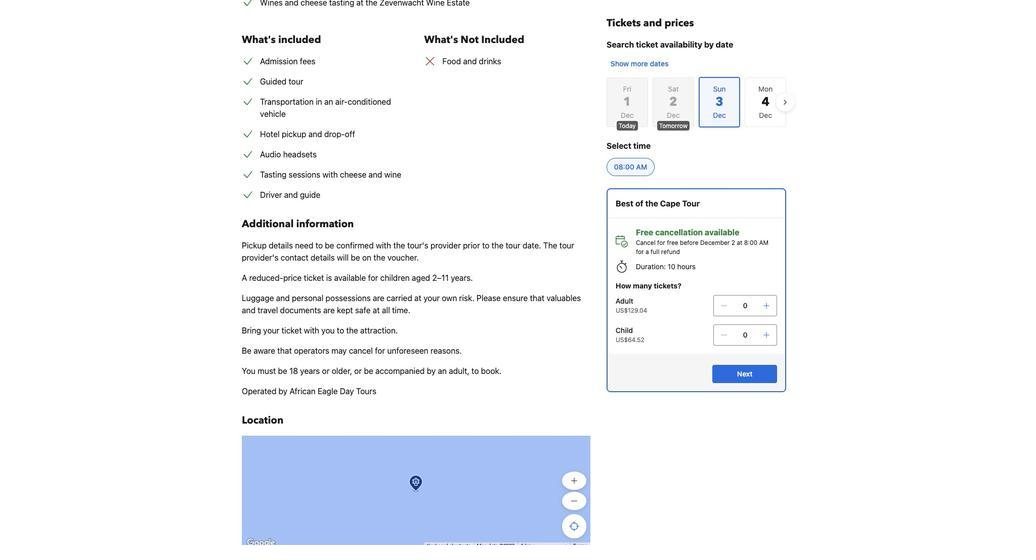 Task type: locate. For each thing, give the bounding box(es) containing it.
0 horizontal spatial with
[[304, 326, 320, 335]]

sat 2 dec tomorrow
[[660, 85, 688, 130]]

0 horizontal spatial an
[[325, 97, 333, 106]]

by down reasons.
[[427, 367, 436, 376]]

at left all
[[373, 306, 380, 315]]

1 vertical spatial an
[[438, 367, 447, 376]]

0 horizontal spatial 2
[[670, 94, 678, 110]]

or
[[322, 367, 330, 376], [355, 367, 362, 376]]

1 horizontal spatial details
[[311, 253, 335, 262]]

us$129.04
[[616, 307, 648, 314]]

ticket down documents
[[282, 326, 302, 335]]

driver
[[260, 190, 282, 200]]

a
[[242, 273, 247, 283]]

1 horizontal spatial what's
[[425, 33, 458, 47]]

0 vertical spatial details
[[269, 241, 293, 250]]

details left "will"
[[311, 253, 335, 262]]

1 horizontal spatial your
[[424, 294, 440, 303]]

1 horizontal spatial ticket
[[304, 273, 324, 283]]

1 horizontal spatial or
[[355, 367, 362, 376]]

0 horizontal spatial by
[[279, 387, 288, 396]]

date.
[[523, 241, 542, 250]]

details
[[269, 241, 293, 250], [311, 253, 335, 262]]

dec inside sat 2 dec tomorrow
[[667, 111, 680, 120]]

the up voucher.
[[394, 241, 405, 250]]

1 vertical spatial are
[[324, 306, 335, 315]]

ensure
[[503, 294, 528, 303]]

1 horizontal spatial available
[[705, 228, 740, 237]]

hours
[[678, 262, 696, 271]]

details up 'contact'
[[269, 241, 293, 250]]

and left guide
[[284, 190, 298, 200]]

be
[[325, 241, 334, 250], [351, 253, 360, 262], [278, 367, 288, 376], [364, 367, 374, 376]]

provider
[[431, 241, 461, 250]]

full
[[651, 248, 660, 256]]

1 0 from the top
[[744, 301, 748, 310]]

an inside transportation in an air-conditioned vehicle
[[325, 97, 333, 106]]

transportation in an air-conditioned vehicle
[[260, 97, 391, 118]]

1 vertical spatial 2
[[732, 239, 736, 247]]

wine
[[385, 170, 402, 179]]

1 vertical spatial by
[[427, 367, 436, 376]]

voucher.
[[388, 253, 419, 262]]

2 horizontal spatial ticket
[[636, 40, 659, 49]]

am
[[637, 163, 648, 171], [760, 239, 769, 247]]

0 vertical spatial at
[[737, 239, 743, 247]]

with left you
[[304, 326, 320, 335]]

contact
[[281, 253, 309, 262]]

luggage and personal possessions are carried at your own risk. please ensure that valuables and travel documents are kept safe at all time.
[[242, 294, 581, 315]]

admission
[[260, 57, 298, 66]]

vehicle
[[260, 109, 286, 118]]

1 vertical spatial available
[[334, 273, 366, 283]]

0 horizontal spatial or
[[322, 367, 330, 376]]

reduced-
[[249, 273, 283, 283]]

with left cheese
[[323, 170, 338, 179]]

your
[[424, 294, 440, 303], [263, 326, 280, 335]]

0 horizontal spatial dec
[[621, 111, 634, 120]]

available up december
[[705, 228, 740, 237]]

tour left date.
[[506, 241, 521, 250]]

ticket up show more dates
[[636, 40, 659, 49]]

2 horizontal spatial at
[[737, 239, 743, 247]]

am right the 8:00
[[760, 239, 769, 247]]

1 vertical spatial that
[[278, 346, 292, 355]]

additional
[[242, 217, 294, 231]]

refund
[[662, 248, 680, 256]]

map region
[[125, 427, 643, 545]]

1 horizontal spatial that
[[530, 294, 545, 303]]

book.
[[481, 367, 502, 376]]

at
[[737, 239, 743, 247], [415, 294, 422, 303], [373, 306, 380, 315]]

with up voucher.
[[376, 241, 391, 250]]

2 or from the left
[[355, 367, 362, 376]]

your right bring
[[263, 326, 280, 335]]

children
[[381, 273, 410, 283]]

by
[[705, 40, 714, 49], [427, 367, 436, 376], [279, 387, 288, 396]]

0 vertical spatial 2
[[670, 94, 678, 110]]

0 vertical spatial your
[[424, 294, 440, 303]]

dec up tomorrow at the right
[[667, 111, 680, 120]]

with inside pickup details need to be confirmed with the tour's provider prior to the tour date. the tour provider's contact details will be on the voucher.
[[376, 241, 391, 250]]

0 vertical spatial 0
[[744, 301, 748, 310]]

your inside luggage and personal possessions are carried at your own risk. please ensure that valuables and travel documents are kept safe at all time.
[[424, 294, 440, 303]]

what's up admission
[[242, 33, 276, 47]]

1 horizontal spatial are
[[373, 294, 385, 303]]

transportation
[[260, 97, 314, 106]]

dates
[[650, 59, 669, 68]]

african
[[290, 387, 316, 396]]

0
[[744, 301, 748, 310], [744, 331, 748, 339]]

admission fees
[[260, 57, 316, 66]]

1 horizontal spatial 2
[[732, 239, 736, 247]]

1 or from the left
[[322, 367, 330, 376]]

2 dec from the left
[[667, 111, 680, 120]]

adult
[[616, 297, 634, 305]]

are up all
[[373, 294, 385, 303]]

2 0 from the top
[[744, 331, 748, 339]]

0 vertical spatial with
[[323, 170, 338, 179]]

0 horizontal spatial what's
[[242, 33, 276, 47]]

0 vertical spatial are
[[373, 294, 385, 303]]

ticket left is
[[304, 273, 324, 283]]

are
[[373, 294, 385, 303], [324, 306, 335, 315]]

0 horizontal spatial am
[[637, 163, 648, 171]]

cheese
[[340, 170, 367, 179]]

to
[[316, 241, 323, 250], [483, 241, 490, 250], [337, 326, 344, 335], [472, 367, 479, 376]]

you
[[242, 367, 256, 376]]

tour down admission fees
[[289, 77, 304, 86]]

2 vertical spatial by
[[279, 387, 288, 396]]

guide
[[300, 190, 321, 200]]

am right 08:00
[[637, 163, 648, 171]]

2 down sat at the top of the page
[[670, 94, 678, 110]]

1 horizontal spatial dec
[[667, 111, 680, 120]]

1 vertical spatial with
[[376, 241, 391, 250]]

the right the prior
[[492, 241, 504, 250]]

additional information
[[242, 217, 354, 231]]

december
[[701, 239, 730, 247]]

information
[[296, 217, 354, 231]]

or right older,
[[355, 367, 362, 376]]

by left the african
[[279, 387, 288, 396]]

2 left the 8:00
[[732, 239, 736, 247]]

fri 1 dec today
[[619, 85, 636, 130]]

1 dec from the left
[[621, 111, 634, 120]]

prices
[[665, 16, 695, 30]]

by left date
[[705, 40, 714, 49]]

0 horizontal spatial ticket
[[282, 326, 302, 335]]

0 vertical spatial ticket
[[636, 40, 659, 49]]

2–11
[[433, 273, 449, 283]]

or right years
[[322, 367, 330, 376]]

tour right the the
[[560, 241, 575, 250]]

1 horizontal spatial an
[[438, 367, 447, 376]]

show more dates button
[[607, 55, 673, 73]]

region
[[599, 73, 795, 132]]

at right carried
[[415, 294, 422, 303]]

1 vertical spatial your
[[263, 326, 280, 335]]

confirmed
[[337, 241, 374, 250]]

08:00 am
[[615, 163, 648, 171]]

kept
[[337, 306, 353, 315]]

be left on
[[351, 253, 360, 262]]

that right aware
[[278, 346, 292, 355]]

am inside free cancellation available cancel for free before december 2 at 8:00 am for a full refund
[[760, 239, 769, 247]]

your left own
[[424, 294, 440, 303]]

what's up 'food' at the left top of page
[[425, 33, 458, 47]]

2 vertical spatial at
[[373, 306, 380, 315]]

0 horizontal spatial that
[[278, 346, 292, 355]]

eagle
[[318, 387, 338, 396]]

2 horizontal spatial tour
[[560, 241, 575, 250]]

available up possessions
[[334, 273, 366, 283]]

adult us$129.04
[[616, 297, 648, 314]]

pickup
[[242, 241, 267, 250]]

how
[[616, 282, 632, 290]]

0 horizontal spatial tour
[[289, 77, 304, 86]]

tour
[[289, 77, 304, 86], [506, 241, 521, 250], [560, 241, 575, 250]]

duration:
[[636, 262, 666, 271]]

for up full
[[658, 239, 666, 247]]

best
[[616, 199, 634, 208]]

2 what's from the left
[[425, 33, 458, 47]]

is
[[326, 273, 332, 283]]

1 what's from the left
[[242, 33, 276, 47]]

select time
[[607, 141, 651, 150]]

an
[[325, 97, 333, 106], [438, 367, 447, 376]]

0 horizontal spatial your
[[263, 326, 280, 335]]

what's
[[242, 33, 276, 47], [425, 33, 458, 47]]

2 inside sat 2 dec tomorrow
[[670, 94, 678, 110]]

0 vertical spatial that
[[530, 294, 545, 303]]

tickets and prices
[[607, 16, 695, 30]]

dec up today
[[621, 111, 634, 120]]

us$64.52
[[616, 336, 645, 344]]

1 horizontal spatial am
[[760, 239, 769, 247]]

air-
[[336, 97, 348, 106]]

3 dec from the left
[[760, 111, 773, 120]]

0 vertical spatial available
[[705, 228, 740, 237]]

are left kept at the left bottom
[[324, 306, 335, 315]]

a reduced-price ticket is available for children aged 2–11 years.
[[242, 273, 473, 283]]

4
[[762, 94, 770, 110]]

1 vertical spatial details
[[311, 253, 335, 262]]

time
[[634, 141, 651, 150]]

0 vertical spatial by
[[705, 40, 714, 49]]

what's not included
[[425, 33, 525, 47]]

0 horizontal spatial are
[[324, 306, 335, 315]]

and up travel
[[276, 294, 290, 303]]

google image
[[245, 537, 278, 545]]

an right in
[[325, 97, 333, 106]]

2 horizontal spatial with
[[376, 241, 391, 250]]

1 vertical spatial am
[[760, 239, 769, 247]]

2 inside free cancellation available cancel for free before december 2 at 8:00 am for a full refund
[[732, 239, 736, 247]]

that right ensure
[[530, 294, 545, 303]]

what's for what's not included
[[425, 33, 458, 47]]

at left the 8:00
[[737, 239, 743, 247]]

and right 'food' at the left top of page
[[463, 57, 477, 66]]

0 for adult
[[744, 301, 748, 310]]

dec inside the fri 1 dec today
[[621, 111, 634, 120]]

0 vertical spatial an
[[325, 97, 333, 106]]

how many tickets?
[[616, 282, 682, 290]]

0 horizontal spatial at
[[373, 306, 380, 315]]

2 horizontal spatial by
[[705, 40, 714, 49]]

1 horizontal spatial at
[[415, 294, 422, 303]]

be left 18
[[278, 367, 288, 376]]

2 vertical spatial with
[[304, 326, 320, 335]]

the right of
[[646, 199, 659, 208]]

for
[[658, 239, 666, 247], [636, 248, 644, 256], [368, 273, 378, 283], [375, 346, 385, 355]]

1 vertical spatial 0
[[744, 331, 748, 339]]

aged
[[412, 273, 430, 283]]

2 horizontal spatial dec
[[760, 111, 773, 120]]

free cancellation available cancel for free before december 2 at 8:00 am for a full refund
[[636, 228, 769, 256]]

an left adult,
[[438, 367, 447, 376]]

dec down 4 at the right top of the page
[[760, 111, 773, 120]]



Task type: vqa. For each thing, say whether or not it's contained in the screenshot.
Show More Dates
yes



Task type: describe. For each thing, give the bounding box(es) containing it.
and left prices
[[644, 16, 663, 30]]

hotel
[[260, 130, 280, 139]]

years
[[300, 367, 320, 376]]

driver and guide
[[260, 190, 321, 200]]

select
[[607, 141, 632, 150]]

tickets
[[607, 16, 641, 30]]

region containing 1
[[599, 73, 795, 132]]

more
[[631, 59, 649, 68]]

show more dates
[[611, 59, 669, 68]]

dec inside mon 4 dec
[[760, 111, 773, 120]]

10
[[668, 262, 676, 271]]

for left a
[[636, 248, 644, 256]]

and down luggage
[[242, 306, 256, 315]]

will
[[337, 253, 349, 262]]

the up be aware that operators may cancel for unforeseen reasons.
[[347, 326, 358, 335]]

cape
[[661, 199, 681, 208]]

to left book.
[[472, 367, 479, 376]]

the right on
[[374, 253, 386, 262]]

0 for child
[[744, 331, 748, 339]]

on
[[362, 253, 372, 262]]

show
[[611, 59, 630, 68]]

cancel
[[636, 239, 656, 247]]

to right you
[[337, 326, 344, 335]]

older,
[[332, 367, 352, 376]]

tour's
[[408, 241, 429, 250]]

what's for what's included
[[242, 33, 276, 47]]

for down on
[[368, 273, 378, 283]]

in
[[316, 97, 322, 106]]

18
[[290, 367, 298, 376]]

tasting
[[260, 170, 287, 179]]

the
[[544, 241, 558, 250]]

a
[[646, 248, 649, 256]]

2 vertical spatial ticket
[[282, 326, 302, 335]]

operated by african eagle day tours
[[242, 387, 377, 396]]

audio headsets
[[260, 150, 317, 159]]

at inside free cancellation available cancel for free before december 2 at 8:00 am for a full refund
[[737, 239, 743, 247]]

search ticket availability by date
[[607, 40, 734, 49]]

conditioned
[[348, 97, 391, 106]]

pickup
[[282, 130, 307, 139]]

1 horizontal spatial by
[[427, 367, 436, 376]]

to right need
[[316, 241, 323, 250]]

years.
[[451, 273, 473, 283]]

sat
[[669, 85, 679, 93]]

1
[[624, 94, 632, 110]]

price
[[283, 273, 302, 283]]

operators
[[294, 346, 330, 355]]

1 horizontal spatial tour
[[506, 241, 521, 250]]

8:00
[[745, 239, 758, 247]]

child
[[616, 326, 633, 335]]

be up tours
[[364, 367, 374, 376]]

reasons.
[[431, 346, 462, 355]]

guided tour
[[260, 77, 304, 86]]

pickup details need to be confirmed with the tour's provider prior to the tour date. the tour provider's contact details will be on the voucher.
[[242, 241, 575, 262]]

time.
[[392, 306, 411, 315]]

be down information
[[325, 241, 334, 250]]

accompanied
[[376, 367, 425, 376]]

provider's
[[242, 253, 279, 262]]

that inside luggage and personal possessions are carried at your own risk. please ensure that valuables and travel documents are kept safe at all time.
[[530, 294, 545, 303]]

available inside free cancellation available cancel for free before december 2 at 8:00 am for a full refund
[[705, 228, 740, 237]]

location
[[242, 414, 284, 427]]

0 horizontal spatial available
[[334, 273, 366, 283]]

please
[[477, 294, 501, 303]]

duration: 10 hours
[[636, 262, 696, 271]]

attraction.
[[361, 326, 398, 335]]

availability
[[661, 40, 703, 49]]

for right cancel
[[375, 346, 385, 355]]

cancellation
[[656, 228, 703, 237]]

safe
[[355, 306, 371, 315]]

0 horizontal spatial details
[[269, 241, 293, 250]]

all
[[382, 306, 390, 315]]

1 vertical spatial ticket
[[304, 273, 324, 283]]

of
[[636, 199, 644, 208]]

operated
[[242, 387, 277, 396]]

personal
[[292, 294, 324, 303]]

be aware that operators may cancel for unforeseen reasons.
[[242, 346, 462, 355]]

luggage
[[242, 294, 274, 303]]

valuables
[[547, 294, 581, 303]]

and left the drop-
[[309, 130, 322, 139]]

best of the cape tour
[[616, 199, 700, 208]]

included
[[278, 33, 321, 47]]

guided
[[260, 77, 287, 86]]

travel
[[258, 306, 278, 315]]

1 horizontal spatial with
[[323, 170, 338, 179]]

08:00
[[615, 163, 635, 171]]

drop-
[[324, 130, 345, 139]]

food and drinks
[[443, 57, 502, 66]]

today
[[619, 122, 636, 130]]

unforeseen
[[388, 346, 429, 355]]

next button
[[713, 365, 778, 383]]

0 vertical spatial am
[[637, 163, 648, 171]]

must
[[258, 367, 276, 376]]

dec for 1
[[621, 111, 634, 120]]

1 vertical spatial at
[[415, 294, 422, 303]]

own
[[442, 294, 457, 303]]

bring your ticket with you to the attraction.
[[242, 326, 398, 335]]

to right the prior
[[483, 241, 490, 250]]

and left wine
[[369, 170, 383, 179]]

need
[[295, 241, 314, 250]]

tour
[[683, 199, 700, 208]]

free
[[636, 228, 654, 237]]

hotel pickup and drop-off
[[260, 130, 355, 139]]

many
[[634, 282, 653, 290]]

day
[[340, 387, 354, 396]]

before
[[681, 239, 699, 247]]

tomorrow
[[660, 122, 688, 130]]

food
[[443, 57, 461, 66]]

bring
[[242, 326, 261, 335]]

tours
[[356, 387, 377, 396]]

dec for 2
[[667, 111, 680, 120]]

audio
[[260, 150, 281, 159]]

may
[[332, 346, 347, 355]]



